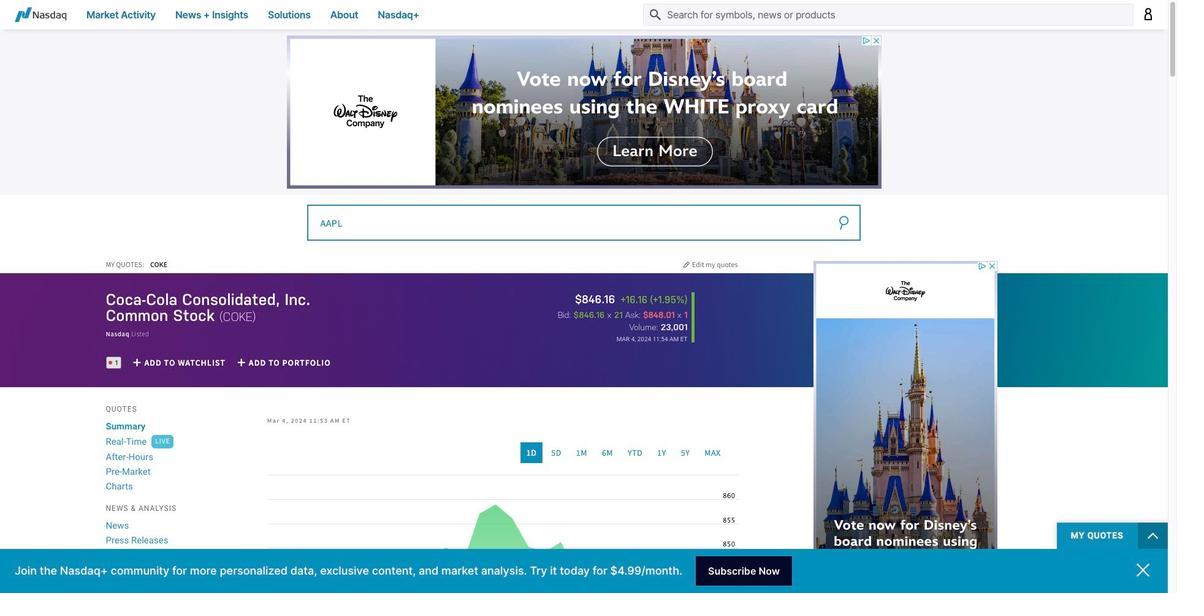 Task type: describe. For each thing, give the bounding box(es) containing it.
account login - click to log into your account image
[[1144, 8, 1154, 20]]

Search Button - Click to open the Search Overlay Modal Box text field
[[643, 4, 1134, 26]]

Find a Symbol text field
[[307, 205, 861, 241]]

1 vertical spatial advertisement element
[[813, 261, 997, 594]]

homepage logo url - navigate back to the homepage image
[[15, 7, 67, 22]]

data as of element
[[617, 336, 688, 343]]



Task type: locate. For each thing, give the bounding box(es) containing it.
None search field
[[307, 204, 861, 241]]

0 vertical spatial advertisement element
[[287, 36, 882, 189]]

primary navigation navigation
[[0, 0, 1168, 29]]

click to dismiss this message and remain on nasdaq.com image
[[1137, 564, 1150, 577]]

advertisement element
[[287, 36, 882, 189], [813, 261, 997, 594]]



